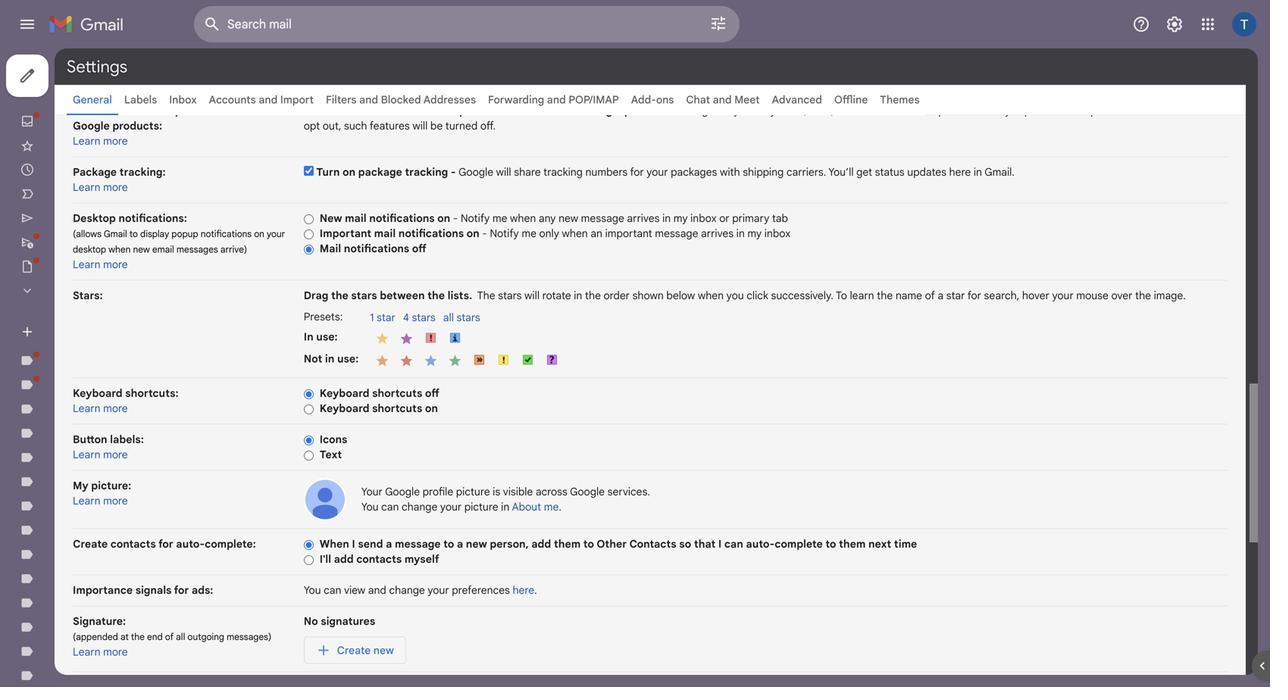 Task type: vqa. For each thing, say whether or not it's contained in the screenshot.
erase
no



Task type: locate. For each thing, give the bounding box(es) containing it.
my left or
[[674, 212, 688, 225]]

turn for turn on package tracking - google will share tracking numbers for your packages with shipping carriers. you'll get status updates here in gmail.
[[317, 166, 340, 179]]

will left share
[[496, 166, 512, 179]]

1 horizontal spatial mail
[[374, 227, 396, 240]]

1 vertical spatial turn
[[317, 166, 340, 179]]

1 vertical spatial off
[[425, 387, 440, 400]]

0 vertical spatial of
[[926, 289, 936, 303]]

provide
[[1091, 104, 1127, 118]]

1 horizontal spatial star
[[947, 289, 966, 303]]

create new
[[337, 644, 394, 658]]

1 vertical spatial mail
[[374, 227, 396, 240]]

1 vertical spatial picture
[[465, 501, 499, 514]]

main menu image
[[18, 15, 36, 33]]

in down turn on package tracking - google will share tracking numbers for your packages with shipping carriers. you'll get status updates here in gmail.
[[663, 212, 671, 225]]

chat and meet
[[687, 93, 760, 107]]

1 vertical spatial message
[[655, 227, 699, 240]]

here
[[950, 166, 972, 179], [513, 584, 535, 598]]

learn
[[850, 289, 875, 303]]

1 horizontal spatial i
[[719, 538, 722, 551]]

learn more link down (appended
[[73, 646, 128, 659]]

an
[[591, 227, 603, 240]]

notify left any
[[461, 212, 490, 225]]

here link
[[513, 584, 535, 598]]

you inside your google profile picture is visible across google services. you can change your picture in about me .
[[362, 501, 379, 514]]

0 vertical spatial .
[[559, 501, 562, 514]]

inbox left or
[[691, 212, 717, 225]]

more down at
[[103, 646, 128, 659]]

settings image
[[1166, 15, 1184, 33]]

learn more link down desktop
[[73, 258, 128, 271]]

1 vertical spatial me
[[522, 227, 537, 240]]

Icons radio
[[304, 435, 314, 447]]

i left send
[[352, 538, 355, 551]]

3 learn from the top
[[73, 258, 101, 271]]

features
[[107, 104, 150, 118], [391, 104, 435, 118], [370, 119, 410, 133]]

None search field
[[194, 6, 740, 42]]

0 horizontal spatial can
[[324, 584, 342, 598]]

1 vertical spatial of
[[165, 632, 174, 643]]

drag the stars between the lists. the stars will rotate in the order shown below when you click successively. to learn the name of a star for search, hover your mouse over the image.
[[304, 289, 1187, 303]]

1 horizontal spatial add
[[532, 538, 552, 551]]

me inside your google profile picture is visible across google services. you can change your picture in about me .
[[544, 501, 559, 514]]

and
[[259, 93, 278, 107], [360, 93, 378, 107], [547, 93, 566, 107], [713, 93, 732, 107], [153, 104, 172, 118], [437, 104, 457, 118], [837, 104, 855, 118], [1070, 104, 1089, 118], [368, 584, 387, 598]]

change down myself at the bottom
[[389, 584, 425, 598]]

name
[[896, 289, 923, 303]]

1 turn from the top
[[317, 104, 340, 118]]

create new button
[[304, 637, 406, 665]]

1 personalization from the left
[[175, 104, 255, 118]]

auto-
[[176, 538, 205, 551], [746, 538, 775, 551]]

create contacts for auto-complete:
[[73, 538, 256, 551]]

inbox down tab
[[765, 227, 791, 240]]

visible
[[503, 486, 533, 499]]

0 vertical spatial you
[[362, 501, 379, 514]]

my down primary
[[748, 227, 762, 240]]

6 learn from the top
[[73, 495, 101, 508]]

1 vertical spatial use:
[[337, 353, 359, 366]]

to down profile
[[444, 538, 454, 551]]

0 vertical spatial create
[[73, 538, 108, 551]]

2 vertical spatial can
[[324, 584, 342, 598]]

1 shortcuts from the top
[[372, 387, 423, 400]]

1 vertical spatial inbox
[[765, 227, 791, 240]]

change
[[402, 501, 438, 514], [389, 584, 425, 598]]

5 more from the top
[[103, 449, 128, 462]]

7 learn from the top
[[73, 646, 101, 659]]

drag
[[304, 289, 329, 303]]

the right drag
[[331, 289, 349, 303]]

gmail image
[[49, 9, 131, 39]]

5 learn more link from the top
[[73, 449, 128, 462]]

me left any
[[493, 212, 508, 225]]

turn for turn on smart features and personalization in other google products -
[[317, 104, 340, 118]]

any
[[539, 212, 556, 225]]

a right name
[[938, 289, 944, 303]]

below
[[667, 289, 696, 303]]

Mail notifications off radio
[[304, 244, 314, 255]]

send
[[358, 538, 383, 551]]

0 horizontal spatial personalization
[[175, 104, 255, 118]]

tracking right package
[[405, 166, 448, 179]]

addresses
[[424, 93, 476, 107]]

. inside your google profile picture is visible across google services. you can change your picture in about me .
[[559, 501, 562, 514]]

opt
[[304, 119, 320, 133]]

your left "important mail notifications on" 'radio'
[[267, 229, 285, 240]]

0 horizontal spatial of
[[165, 632, 174, 643]]

me down across
[[544, 501, 559, 514]]

learn more link
[[73, 135, 128, 148], [73, 181, 128, 194], [73, 258, 128, 271], [73, 402, 128, 416], [73, 449, 128, 462], [73, 495, 128, 508], [73, 646, 128, 659]]

your inside desktop notifications: (allows gmail to display popup notifications on your desktop when new email messages arrive) learn more
[[267, 229, 285, 240]]

1 vertical spatial add
[[334, 553, 354, 566]]

6 learn more link from the top
[[73, 495, 128, 508]]

None checkbox
[[304, 166, 314, 176]]

1 horizontal spatial tracking
[[544, 166, 583, 179]]

about
[[512, 501, 542, 514]]

create inside button
[[337, 644, 371, 658]]

be
[[431, 119, 443, 133]]

i right if
[[1215, 104, 1218, 118]]

keyboard for keyboard shortcuts: learn more
[[73, 387, 123, 400]]

can left view
[[324, 584, 342, 598]]

them left next
[[839, 538, 866, 551]]

and inside smart features and personalization in other google products: learn more
[[153, 104, 172, 118]]

1 vertical spatial create
[[337, 644, 371, 658]]

not in use:
[[304, 353, 359, 366]]

smart up such
[[358, 104, 389, 118]]

1 horizontal spatial will
[[496, 166, 512, 179]]

features up be
[[391, 104, 435, 118]]

with
[[720, 166, 741, 179]]

1 tracking from the left
[[405, 166, 448, 179]]

so
[[680, 538, 692, 551]]

keyboard up icons
[[320, 402, 370, 416]]

2 tracking from the left
[[544, 166, 583, 179]]

more inside my picture: learn more
[[103, 495, 128, 508]]

1 horizontal spatial of
[[926, 289, 936, 303]]

to right content
[[927, 104, 936, 118]]

keyboard inside keyboard shortcuts: learn more
[[73, 387, 123, 400]]

click
[[747, 289, 769, 303]]

learn down button
[[73, 449, 101, 462]]

Text radio
[[304, 450, 314, 462]]

shipping
[[743, 166, 784, 179]]

3 learn more link from the top
[[73, 258, 128, 271]]

0 vertical spatial will
[[413, 119, 428, 133]]

more inside button labels: learn more
[[103, 449, 128, 462]]

stars up '1'
[[351, 289, 377, 303]]

the
[[331, 289, 349, 303], [428, 289, 445, 303], [585, 289, 601, 303], [878, 289, 893, 303], [1136, 289, 1152, 303], [131, 632, 145, 643]]

1 horizontal spatial other
[[554, 104, 583, 118]]

me for when
[[493, 212, 508, 225]]

mail for new
[[345, 212, 367, 225]]

no
[[304, 615, 318, 629]]

1 vertical spatial all
[[176, 632, 185, 643]]

all down lists.
[[443, 311, 454, 325]]

- for tracking
[[451, 166, 456, 179]]

2 auto- from the left
[[746, 538, 775, 551]]

new mail notifications on - notify me when any new message arrives in my inbox or primary tab
[[320, 212, 789, 225]]

smart
[[358, 104, 389, 118], [1130, 104, 1158, 118]]

features up products:
[[107, 104, 150, 118]]

more down package
[[103, 181, 128, 194]]

0 horizontal spatial mail
[[345, 212, 367, 225]]

When I send a message to a new person, add them to Other Contacts so that I can auto-complete to them next time radio
[[304, 540, 314, 551]]

0 horizontal spatial me
[[493, 212, 508, 225]]

new inside desktop notifications: (allows gmail to display popup notifications on your desktop when new email messages arrive) learn more
[[133, 244, 150, 256]]

me
[[493, 212, 508, 225], [522, 227, 537, 240], [544, 501, 559, 514]]

learn down (appended
[[73, 646, 101, 659]]

add
[[532, 538, 552, 551], [334, 553, 354, 566]]

0 horizontal spatial create
[[73, 538, 108, 551]]

can right that
[[725, 538, 744, 551]]

important
[[320, 227, 372, 240]]

. down across
[[559, 501, 562, 514]]

1 horizontal spatial smart
[[1130, 104, 1158, 118]]

2 turn from the top
[[317, 166, 340, 179]]

0 horizontal spatial tracking
[[405, 166, 448, 179]]

you down the i'll add contacts myself option at the left bottom of the page
[[304, 584, 321, 598]]

0 vertical spatial notify
[[461, 212, 490, 225]]

use: right not
[[337, 353, 359, 366]]

offline link
[[835, 93, 868, 107]]

package
[[358, 166, 403, 179]]

0 vertical spatial shortcuts
[[372, 387, 423, 400]]

you can view and change your preferences here .
[[304, 584, 537, 598]]

mouse
[[1077, 289, 1109, 303]]

2 vertical spatial me
[[544, 501, 559, 514]]

turn up out,
[[317, 104, 340, 118]]

star left search,
[[947, 289, 966, 303]]

off up keyboard shortcuts on
[[425, 387, 440, 400]]

all inside signature: (appended at the end of all outgoing messages) learn more
[[176, 632, 185, 643]]

use: right in
[[316, 331, 338, 344]]

add-ons link
[[631, 93, 674, 107]]

2 personalization from the left
[[460, 104, 539, 118]]

in right rotate on the top left of page
[[574, 289, 583, 303]]

Keyboard shortcuts off radio
[[304, 389, 314, 400]]

2 horizontal spatial can
[[725, 538, 744, 551]]

7 more from the top
[[103, 646, 128, 659]]

create down signatures
[[337, 644, 371, 658]]

google down off.
[[459, 166, 494, 179]]

0 horizontal spatial all
[[176, 632, 185, 643]]

learn more link for my
[[73, 495, 128, 508]]

for left search,
[[968, 289, 982, 303]]

of right end
[[165, 632, 174, 643]]

will left rotate on the top left of page
[[525, 289, 540, 303]]

profile
[[423, 486, 454, 499]]

1 vertical spatial here
[[513, 584, 535, 598]]

text
[[320, 449, 342, 462]]

features inside google may use my email, chat, and video content to personalize my experience and provide smart features. if i opt out, such features will be turned off.
[[370, 119, 410, 133]]

0 vertical spatial off
[[412, 242, 427, 256]]

learn inside keyboard shortcuts: learn more
[[73, 402, 101, 416]]

1 star link
[[370, 311, 403, 326]]

mail up 'mail notifications off'
[[374, 227, 396, 240]]

more
[[103, 135, 128, 148], [103, 181, 128, 194], [103, 258, 128, 271], [103, 402, 128, 416], [103, 449, 128, 462], [103, 495, 128, 508], [103, 646, 128, 659]]

0 horizontal spatial smart
[[358, 104, 389, 118]]

of right name
[[926, 289, 936, 303]]

2 horizontal spatial me
[[544, 501, 559, 514]]

2 horizontal spatial i
[[1215, 104, 1218, 118]]

1 learn more link from the top
[[73, 135, 128, 148]]

notify for notify me when any new message arrives in my inbox or primary tab
[[461, 212, 490, 225]]

is
[[493, 486, 501, 499]]

experience
[[1014, 104, 1068, 118]]

shortcuts down keyboard shortcuts off
[[372, 402, 423, 416]]

turn up new
[[317, 166, 340, 179]]

1 horizontal spatial auto-
[[746, 538, 775, 551]]

new down signatures
[[374, 644, 394, 658]]

my
[[73, 480, 89, 493]]

contacts up "importance signals for ads:"
[[111, 538, 156, 551]]

your down profile
[[441, 501, 462, 514]]

share
[[514, 166, 541, 179]]

create up importance
[[73, 538, 108, 551]]

new
[[559, 212, 579, 225], [133, 244, 150, 256], [466, 538, 487, 551], [374, 644, 394, 658]]

turn on smart features and personalization in other google products -
[[317, 104, 682, 118]]

message up myself at the bottom
[[395, 538, 441, 551]]

0 vertical spatial contacts
[[111, 538, 156, 551]]

1 horizontal spatial inbox
[[765, 227, 791, 240]]

google down the smart
[[73, 119, 110, 133]]

0 vertical spatial change
[[402, 501, 438, 514]]

1 vertical spatial shortcuts
[[372, 402, 423, 416]]

1 horizontal spatial can
[[382, 501, 399, 514]]

off
[[412, 242, 427, 256], [425, 387, 440, 400]]

primary
[[733, 212, 770, 225]]

keyboard for keyboard shortcuts on
[[320, 402, 370, 416]]

I'll add contacts myself radio
[[304, 555, 314, 566]]

1 vertical spatial you
[[304, 584, 321, 598]]

you down your
[[362, 501, 379, 514]]

the left order
[[585, 289, 601, 303]]

2 learn from the top
[[73, 181, 101, 194]]

0 vertical spatial message
[[581, 212, 625, 225]]

new
[[320, 212, 342, 225]]

2 them from the left
[[839, 538, 866, 551]]

mail
[[320, 242, 341, 256]]

auto- right that
[[746, 538, 775, 551]]

1 horizontal spatial a
[[457, 538, 463, 551]]

mail up important
[[345, 212, 367, 225]]

navigation
[[0, 49, 182, 688]]

1 learn from the top
[[73, 135, 101, 148]]

your inside your google profile picture is visible across google services. you can change your picture in about me .
[[441, 501, 462, 514]]

Keyboard shortcuts on radio
[[304, 404, 314, 415]]

add down when
[[334, 553, 354, 566]]

new down display in the left top of the page
[[133, 244, 150, 256]]

1 vertical spatial contacts
[[357, 553, 402, 566]]

notify
[[461, 212, 490, 225], [490, 227, 519, 240]]

0 horizontal spatial a
[[386, 538, 392, 551]]

inbox link
[[169, 93, 197, 107]]

forwarding and pop/imap
[[488, 93, 619, 107]]

add right person, at left bottom
[[532, 538, 552, 551]]

chat,
[[810, 104, 834, 118]]

in inside smart features and personalization in other google products: learn more
[[258, 104, 267, 118]]

learn down package
[[73, 181, 101, 194]]

learn more link down button
[[73, 449, 128, 462]]

learn inside my picture: learn more
[[73, 495, 101, 508]]

i right that
[[719, 538, 722, 551]]

you'll
[[829, 166, 854, 179]]

0 vertical spatial arrives
[[627, 212, 660, 225]]

change inside your google profile picture is visible across google services. you can change your picture in about me .
[[402, 501, 438, 514]]

picture left is
[[456, 486, 490, 499]]

advanced search options image
[[704, 8, 734, 39]]

2 smart from the left
[[1130, 104, 1158, 118]]

can inside your google profile picture is visible across google services. you can change your picture in about me .
[[382, 501, 399, 514]]

3 more from the top
[[103, 258, 128, 271]]

1 horizontal spatial .
[[559, 501, 562, 514]]

new up important mail notifications on - notify me only when an important message arrives in my inbox
[[559, 212, 579, 225]]

get
[[857, 166, 873, 179]]

1 horizontal spatial them
[[839, 538, 866, 551]]

offline
[[835, 93, 868, 107]]

keyboard
[[73, 387, 123, 400], [320, 387, 370, 400], [320, 402, 370, 416]]

a left person, at left bottom
[[457, 538, 463, 551]]

all left outgoing
[[176, 632, 185, 643]]

0 horizontal spatial arrives
[[627, 212, 660, 225]]

when down the gmail
[[109, 244, 131, 256]]

google inside smart features and personalization in other google products: learn more
[[73, 119, 110, 133]]

picture:
[[91, 480, 131, 493]]

me left only
[[522, 227, 537, 240]]

2 more from the top
[[103, 181, 128, 194]]

0 vertical spatial mail
[[345, 212, 367, 225]]

when
[[320, 538, 349, 551]]

view
[[344, 584, 366, 598]]

2 shortcuts from the top
[[372, 402, 423, 416]]

1 smart from the left
[[358, 104, 389, 118]]

1 other from the left
[[270, 104, 298, 118]]

1 vertical spatial notify
[[490, 227, 519, 240]]

to
[[927, 104, 936, 118], [130, 229, 138, 240], [444, 538, 454, 551], [584, 538, 594, 551], [826, 538, 837, 551]]

4 learn more link from the top
[[73, 402, 128, 416]]

of
[[926, 289, 936, 303], [165, 632, 174, 643]]

0 vertical spatial here
[[950, 166, 972, 179]]

desktop
[[73, 212, 116, 225]]

0 horizontal spatial other
[[270, 104, 298, 118]]

1 horizontal spatial message
[[581, 212, 625, 225]]

4 more from the top
[[103, 402, 128, 416]]

will
[[413, 119, 428, 133], [496, 166, 512, 179], [525, 289, 540, 303]]

0 horizontal spatial inbox
[[691, 212, 717, 225]]

myself
[[405, 553, 439, 566]]

advanced
[[772, 93, 823, 107]]

change down profile
[[402, 501, 438, 514]]

1 horizontal spatial personalization
[[460, 104, 539, 118]]

4 learn from the top
[[73, 402, 101, 416]]

1 vertical spatial .
[[535, 584, 537, 598]]

in right accounts
[[258, 104, 267, 118]]

shortcuts for off
[[372, 387, 423, 400]]

labels link
[[124, 93, 157, 107]]

labels
[[124, 93, 157, 107]]

0 horizontal spatial star
[[377, 311, 396, 325]]

5 learn from the top
[[73, 449, 101, 462]]

0 horizontal spatial message
[[395, 538, 441, 551]]

general link
[[73, 93, 112, 107]]

the right learn
[[878, 289, 893, 303]]

such
[[344, 119, 367, 133]]

1 more from the top
[[103, 135, 128, 148]]

star right '1'
[[377, 311, 396, 325]]

0 vertical spatial can
[[382, 501, 399, 514]]

support image
[[1133, 15, 1151, 33]]

turn on package tracking - google will share tracking numbers for your packages with shipping carriers. you'll get status updates here in gmail.
[[317, 166, 1015, 179]]

2 learn more link from the top
[[73, 181, 128, 194]]

learn more link down package
[[73, 181, 128, 194]]

0 horizontal spatial here
[[513, 584, 535, 598]]

to right complete
[[826, 538, 837, 551]]

6 more from the top
[[103, 495, 128, 508]]

google may use my email, chat, and video content to personalize my experience and provide smart features. if i opt out, such features will be turned off.
[[304, 104, 1218, 133]]

0 horizontal spatial will
[[413, 119, 428, 133]]

google inside google may use my email, chat, and video content to personalize my experience and provide smart features. if i opt out, such features will be turned off.
[[682, 104, 717, 118]]

message up the an
[[581, 212, 625, 225]]

the left lists.
[[428, 289, 445, 303]]

2 horizontal spatial message
[[655, 227, 699, 240]]

0 vertical spatial star
[[947, 289, 966, 303]]

0 horizontal spatial i
[[352, 538, 355, 551]]

to inside google may use my email, chat, and video content to personalize my experience and provide smart features. if i opt out, such features will be turned off.
[[927, 104, 936, 118]]

for
[[631, 166, 644, 179], [968, 289, 982, 303], [159, 538, 173, 551], [174, 584, 189, 598]]

meet
[[735, 93, 760, 107]]

google left may
[[682, 104, 717, 118]]

1 horizontal spatial create
[[337, 644, 371, 658]]

to right the gmail
[[130, 229, 138, 240]]

smart inside google may use my email, chat, and video content to personalize my experience and provide smart features. if i opt out, such features will be turned off.
[[1130, 104, 1158, 118]]

0 vertical spatial me
[[493, 212, 508, 225]]

tracking right share
[[544, 166, 583, 179]]

0 vertical spatial add
[[532, 538, 552, 551]]

learn more link down picture:
[[73, 495, 128, 508]]

1 horizontal spatial you
[[362, 501, 379, 514]]

to inside desktop notifications: (allows gmail to display popup notifications on your desktop when new email messages arrive) learn more
[[130, 229, 138, 240]]

in right not
[[325, 353, 335, 366]]

1 horizontal spatial arrives
[[701, 227, 734, 240]]

mail notifications off
[[320, 242, 427, 256]]

Search mail text field
[[227, 17, 667, 32]]

keyboard right 'keyboard shortcuts off' option at the bottom left of the page
[[320, 387, 370, 400]]

learn more link for smart
[[73, 135, 128, 148]]

0 vertical spatial turn
[[317, 104, 340, 118]]

you
[[362, 501, 379, 514], [304, 584, 321, 598]]

0 vertical spatial all
[[443, 311, 454, 325]]

on
[[343, 104, 356, 118], [343, 166, 356, 179], [438, 212, 451, 225], [467, 227, 480, 240], [254, 229, 265, 240], [425, 402, 438, 416]]

0 horizontal spatial auto-
[[176, 538, 205, 551]]

turn
[[317, 104, 340, 118], [317, 166, 340, 179]]

off up between
[[412, 242, 427, 256]]

in inside your google profile picture is visible across google services. you can change your picture in about me .
[[501, 501, 510, 514]]



Task type: describe. For each thing, give the bounding box(es) containing it.
when left any
[[510, 212, 536, 225]]

importance
[[73, 584, 133, 598]]

2 horizontal spatial will
[[525, 289, 540, 303]]

important mail notifications on - notify me only when an important message arrives in my inbox
[[320, 227, 791, 240]]

my right use at the top of the page
[[762, 104, 777, 118]]

ons
[[657, 93, 674, 107]]

1 horizontal spatial here
[[950, 166, 972, 179]]

i'll add contacts myself
[[320, 553, 439, 566]]

search,
[[985, 289, 1020, 303]]

more inside desktop notifications: (allows gmail to display popup notifications on your desktop when new email messages arrive) learn more
[[103, 258, 128, 271]]

your left packages
[[647, 166, 668, 179]]

for left ads:
[[174, 584, 189, 598]]

of inside signature: (appended at the end of all outgoing messages) learn more
[[165, 632, 174, 643]]

0 vertical spatial picture
[[456, 486, 490, 499]]

learn more link for button
[[73, 449, 128, 462]]

chat and meet link
[[687, 93, 760, 107]]

use
[[742, 104, 760, 118]]

2 horizontal spatial a
[[938, 289, 944, 303]]

Important mail notifications on radio
[[304, 229, 314, 240]]

accounts and import
[[209, 93, 314, 107]]

1 horizontal spatial all
[[443, 311, 454, 325]]

if
[[1206, 104, 1212, 118]]

button labels: learn more
[[73, 433, 144, 462]]

products
[[625, 104, 672, 118]]

signature: (appended at the end of all outgoing messages) learn more
[[73, 615, 272, 659]]

4
[[403, 311, 409, 325]]

learn more link for package
[[73, 181, 128, 194]]

package
[[73, 166, 117, 179]]

1 vertical spatial star
[[377, 311, 396, 325]]

complete
[[775, 538, 823, 551]]

your google profile picture is visible across google services. you can change your picture in about me .
[[362, 486, 651, 514]]

person,
[[490, 538, 529, 551]]

0 vertical spatial use:
[[316, 331, 338, 344]]

0 vertical spatial inbox
[[691, 212, 717, 225]]

display
[[140, 229, 169, 240]]

no signatures
[[304, 615, 376, 629]]

general
[[73, 93, 112, 107]]

(appended
[[73, 632, 118, 643]]

numbers
[[586, 166, 628, 179]]

new left person, at left bottom
[[466, 538, 487, 551]]

in down primary
[[737, 227, 745, 240]]

icons
[[320, 433, 348, 447]]

1 auto- from the left
[[176, 538, 205, 551]]

when i send a message to a new person, add them to other contacts so that i can auto-complete to them next time
[[320, 538, 918, 551]]

importance signals for ads:
[[73, 584, 213, 598]]

your down myself at the bottom
[[428, 584, 449, 598]]

New mail notifications on radio
[[304, 214, 314, 225]]

1 vertical spatial can
[[725, 538, 744, 551]]

your
[[362, 486, 383, 499]]

in left the pop/imap
[[542, 104, 552, 118]]

search mail image
[[199, 11, 226, 38]]

create for create contacts for auto-complete:
[[73, 538, 108, 551]]

ads:
[[192, 584, 213, 598]]

2 other from the left
[[554, 104, 583, 118]]

inbox
[[169, 93, 197, 107]]

at
[[121, 632, 129, 643]]

services.
[[608, 486, 651, 499]]

in use:
[[304, 331, 338, 344]]

updates
[[908, 166, 947, 179]]

keyboard for keyboard shortcuts off
[[320, 387, 370, 400]]

desktop
[[73, 244, 106, 256]]

learn inside package tracking: learn more
[[73, 181, 101, 194]]

0 horizontal spatial add
[[334, 553, 354, 566]]

more inside keyboard shortcuts: learn more
[[103, 402, 128, 416]]

for right numbers
[[631, 166, 644, 179]]

learn inside desktop notifications: (allows gmail to display popup notifications on your desktop when new email messages arrive) learn more
[[73, 258, 101, 271]]

off for keyboard shortcuts off
[[425, 387, 440, 400]]

on inside desktop notifications: (allows gmail to display popup notifications on your desktop when new email messages arrive) learn more
[[254, 229, 265, 240]]

hover
[[1023, 289, 1050, 303]]

themes
[[881, 93, 920, 107]]

blocked
[[381, 93, 421, 107]]

0 horizontal spatial .
[[535, 584, 537, 598]]

more inside smart features and personalization in other google products: learn more
[[103, 135, 128, 148]]

shown
[[633, 289, 664, 303]]

google right across
[[570, 486, 605, 499]]

will inside google may use my email, chat, and video content to personalize my experience and provide smart features. if i opt out, such features will be turned off.
[[413, 119, 428, 133]]

contacts
[[630, 538, 677, 551]]

add-ons
[[631, 93, 674, 107]]

button
[[73, 433, 107, 447]]

picture image
[[304, 479, 346, 521]]

not
[[304, 353, 323, 366]]

filters
[[326, 93, 357, 107]]

learn inside button labels: learn more
[[73, 449, 101, 462]]

important
[[606, 227, 653, 240]]

rotate
[[543, 289, 571, 303]]

learn more link for keyboard
[[73, 402, 128, 416]]

1 vertical spatial arrives
[[701, 227, 734, 240]]

add-
[[631, 93, 657, 107]]

end
[[147, 632, 163, 643]]

my left experience
[[997, 104, 1011, 118]]

my picture: learn more
[[73, 480, 131, 508]]

your right hover
[[1053, 289, 1074, 303]]

other
[[597, 538, 627, 551]]

when left the an
[[562, 227, 588, 240]]

the right over
[[1136, 289, 1152, 303]]

signals
[[136, 584, 172, 598]]

across
[[536, 486, 568, 499]]

stars right the at left
[[498, 289, 522, 303]]

package tracking: learn more
[[73, 166, 166, 194]]

for up signals
[[159, 538, 173, 551]]

all stars link
[[443, 311, 488, 326]]

google right your
[[385, 486, 420, 499]]

i'll
[[320, 553, 331, 566]]

me for only
[[522, 227, 537, 240]]

turned
[[446, 119, 478, 133]]

off.
[[481, 119, 496, 133]]

shortcuts:
[[125, 387, 179, 400]]

accounts
[[209, 93, 256, 107]]

learn inside signature: (appended at the end of all outgoing messages) learn more
[[73, 646, 101, 659]]

1 horizontal spatial contacts
[[357, 553, 402, 566]]

off for mail notifications off
[[412, 242, 427, 256]]

stars:
[[73, 289, 103, 303]]

smart features and personalization in other google products: learn more
[[73, 104, 298, 148]]

1 them from the left
[[554, 538, 581, 551]]

only
[[540, 227, 560, 240]]

keyboard shortcuts: learn more
[[73, 387, 179, 416]]

mail for important
[[374, 227, 396, 240]]

notify for notify me only when an important message arrives in my inbox
[[490, 227, 519, 240]]

features inside smart features and personalization in other google products: learn more
[[107, 104, 150, 118]]

when inside desktop notifications: (allows gmail to display popup notifications on your desktop when new email messages arrive) learn more
[[109, 244, 131, 256]]

create for create new
[[337, 644, 371, 658]]

tab
[[773, 212, 789, 225]]

carriers.
[[787, 166, 827, 179]]

popup
[[172, 229, 198, 240]]

when left you
[[698, 289, 724, 303]]

packages
[[671, 166, 718, 179]]

stars down lists.
[[457, 311, 481, 325]]

2 vertical spatial message
[[395, 538, 441, 551]]

more inside package tracking: learn more
[[103, 181, 128, 194]]

video
[[858, 104, 884, 118]]

presets:
[[304, 311, 343, 324]]

stars right 4
[[412, 311, 436, 325]]

0 horizontal spatial you
[[304, 584, 321, 598]]

the inside signature: (appended at the end of all outgoing messages) learn more
[[131, 632, 145, 643]]

1
[[370, 311, 374, 325]]

notifications inside desktop notifications: (allows gmail to display popup notifications on your desktop when new email messages arrive) learn more
[[201, 229, 252, 240]]

1 vertical spatial change
[[389, 584, 425, 598]]

you
[[727, 289, 744, 303]]

to left the other
[[584, 538, 594, 551]]

other inside smart features and personalization in other google products: learn more
[[270, 104, 298, 118]]

learn inside smart features and personalization in other google products: learn more
[[73, 135, 101, 148]]

personalize
[[939, 104, 994, 118]]

import
[[280, 93, 314, 107]]

google left add- on the top of the page
[[585, 104, 622, 118]]

in left gmail.
[[974, 166, 983, 179]]

i inside google may use my email, chat, and video content to personalize my experience and provide smart features. if i opt out, such features will be turned off.
[[1215, 104, 1218, 118]]

the
[[477, 289, 496, 303]]

7 learn more link from the top
[[73, 646, 128, 659]]

new inside button
[[374, 644, 394, 658]]

- for any
[[453, 212, 458, 225]]

or
[[720, 212, 730, 225]]

1 vertical spatial will
[[496, 166, 512, 179]]

gmail
[[104, 229, 127, 240]]

- for when
[[483, 227, 487, 240]]

pop/imap
[[569, 93, 619, 107]]

personalization inside smart features and personalization in other google products: learn more
[[175, 104, 255, 118]]

out,
[[323, 119, 342, 133]]

more inside signature: (appended at the end of all outgoing messages) learn more
[[103, 646, 128, 659]]

shortcuts for on
[[372, 402, 423, 416]]



